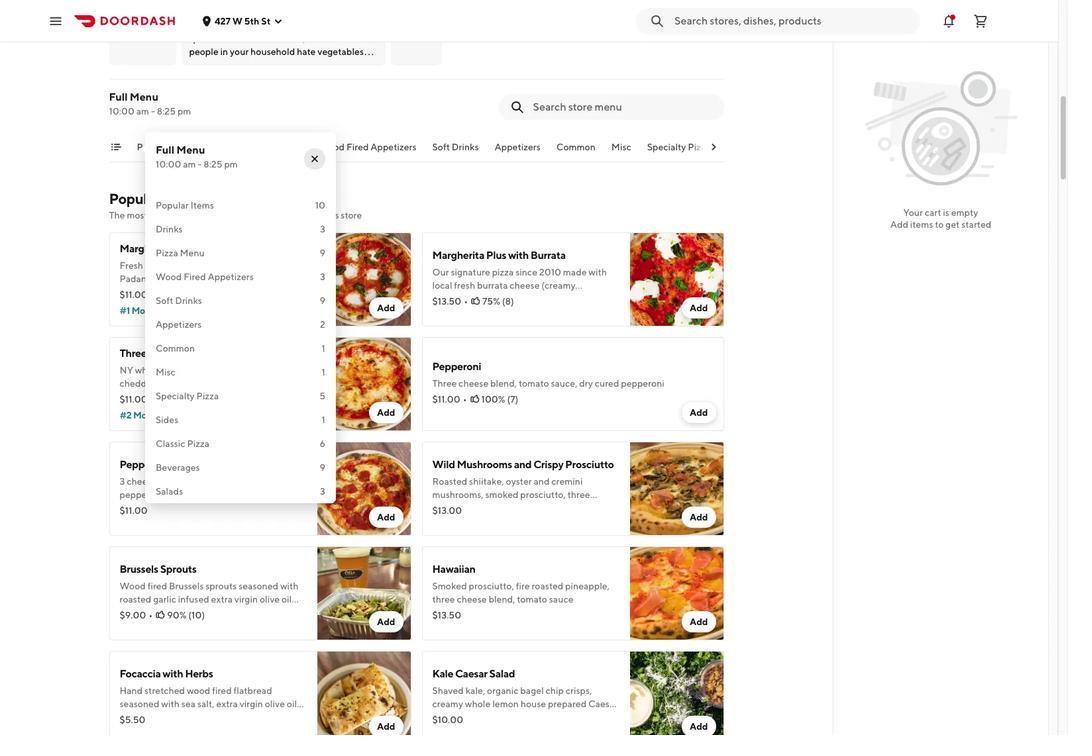 Task type: vqa. For each thing, say whether or not it's contained in the screenshot.


Task type: describe. For each thing, give the bounding box(es) containing it.
padano, inside margherita pizza classic fresh local mozzarella, grated grana padano, tomato sauce, basil and extra virgin olive oil
[[120, 274, 154, 284]]

75%
[[483, 296, 500, 307]]

to
[[935, 219, 944, 230]]

1 horizontal spatial brussels
[[169, 581, 204, 592]]

classic inside margherita pizza classic fresh local mozzarella, grated grana padano, tomato sauce, basil and extra virgin olive oil
[[200, 243, 233, 255]]

kale caesar salad shaved kale, organic bagel chip crisps, creamy whole lemon house prepared caesar dressing, shaved grana padano
[[433, 668, 618, 723]]

(12)
[[194, 394, 210, 405]]

your cart is empty add items to get started
[[891, 207, 992, 230]]

basil inside margherita pizza classic fresh local mozzarella, grated grana padano, tomato sauce, basil and extra virgin olive oil
[[217, 274, 236, 284]]

0 vertical spatial menu
[[130, 91, 158, 103]]

grana inside kale caesar salad shaved kale, organic bagel chip crisps, creamy whole lemon house prepared caesar dressing, shaved grana padano
[[504, 713, 530, 723]]

popular items button
[[137, 141, 195, 162]]

cheese inside pepperoni three cheese blend, tomato sauce, dry cured pepperoni
[[459, 379, 489, 389]]

olive inside 'focaccia with herbs hand stretched wood fired flatbread seasoned with sea salt, extra virgin olive oil and herbs'
[[265, 699, 285, 710]]

1 vertical spatial -
[[198, 159, 202, 170]]

$13.50 •
[[433, 296, 468, 307]]

$11.00 left 100% (7)
[[433, 394, 460, 405]]

whole inside three cheese ny whole milk mozzarella, irish white cheddar, grana padano, tomato sauce
[[135, 365, 161, 376]]

ordered
[[196, 210, 229, 221]]

tomato inside pepperoni three cheese blend, tomato sauce, dry cured pepperoni
[[519, 379, 549, 389]]

most
[[127, 210, 148, 221]]

olive inside margherita pizza classic fresh local mozzarella, grated grana padano, tomato sauce, basil and extra virgin olive oil
[[120, 287, 140, 298]]

wild mushrooms and crispy prosciutto roasted shiitake, oyster and cremini mushrooms, smoked prosciutto, three cheese blend, garlic pesto
[[433, 459, 614, 514]]

2
[[320, 320, 325, 330]]

1 vertical spatial menu
[[177, 144, 205, 156]]

margherita plus with burrata our signature pizza since 2010 made with local fresh burrata cheese (creamy mozzarella), tomato sauce, fresh basil and basil infused extra virgin olive oil
[[433, 249, 607, 318]]

store
[[341, 210, 362, 221]]

100% left (17)
[[169, 290, 193, 300]]

wood inside button
[[319, 142, 345, 152]]

of 5 stars
[[127, 34, 158, 44]]

drinks inside button
[[452, 142, 479, 152]]

1 for sides
[[322, 415, 325, 426]]

1 horizontal spatial 5
[[320, 391, 325, 402]]

signature
[[451, 267, 490, 278]]

100% (12)
[[169, 394, 210, 405]]

white
[[251, 365, 274, 376]]

misc button
[[612, 141, 632, 162]]

sauce, inside margherita plus with burrata our signature pizza since 2010 made with local fresh burrata cheese (creamy mozzarella), tomato sauce, fresh basil and basil infused extra virgin olive oil
[[517, 294, 544, 304]]

• for pepperoni
[[463, 394, 467, 405]]

notification bell image
[[941, 13, 957, 29]]

mozzarella, for cheese
[[182, 365, 229, 376]]

appetizers left common button
[[495, 142, 541, 152]]

tomato inside margherita pizza classic fresh local mozzarella, grated grana padano, tomato sauce, basil and extra virgin olive oil
[[156, 274, 186, 284]]

6
[[320, 439, 325, 449]]

100% (17)
[[169, 290, 209, 300]]

cheese inside hawaiian smoked prosciutto, fire roasted pineapple, three cheese blend, tomato sauce $13.50
[[457, 595, 487, 605]]

kale caesar salad image
[[630, 652, 724, 736]]

wood
[[187, 686, 210, 697]]

crisps,
[[566, 686, 592, 697]]

100% for three cheese
[[169, 394, 193, 405]]

5th
[[244, 16, 260, 26]]

0 vertical spatial brussels
[[120, 563, 158, 576]]

cured inside pepperoni three cheese blend, tomato sauce, dry cured pepperoni
[[595, 379, 619, 389]]

pizza
[[492, 267, 514, 278]]

burrata
[[477, 280, 508, 291]]

1 vertical spatial soft
[[156, 296, 173, 306]]

pepperoni pizza 3 cheese blend, tomato sauce, dry cured pepperoni. $11.00
[[120, 459, 287, 516]]

tomato inside margherita plus with burrata our signature pizza since 2010 made with local fresh burrata cheese (creamy mozzarella), tomato sauce, fresh basil and basil infused extra virgin olive oil
[[485, 294, 515, 304]]

0 horizontal spatial specialty
[[156, 391, 195, 402]]

cart
[[925, 207, 942, 218]]

0 horizontal spatial -
[[151, 106, 155, 117]]

chip
[[546, 686, 564, 697]]

1 vertical spatial fresh
[[546, 294, 567, 304]]

soft drinks button
[[433, 141, 479, 162]]

ny
[[120, 365, 133, 376]]

1 vertical spatial full
[[156, 144, 174, 156]]

focaccia with herbs image
[[317, 652, 411, 736]]

popular inside popular items 'button'
[[137, 142, 170, 152]]

pepperoni for pizza
[[120, 459, 168, 471]]

3 for drinks
[[320, 224, 325, 235]]

Store search: begin typing to search for stores available on DoorDash text field
[[675, 14, 912, 28]]

1 vertical spatial 10:00
[[156, 159, 181, 170]]

427
[[215, 16, 231, 26]]

1 vertical spatial drinks
[[156, 224, 183, 235]]

focaccia
[[120, 668, 161, 681]]

prosciutto
[[565, 459, 614, 471]]

oil inside margherita pizza classic fresh local mozzarella, grated grana padano, tomato sauce, basil and extra virgin olive oil
[[142, 287, 152, 298]]

0 vertical spatial wood fired appetizers
[[319, 142, 417, 152]]

extra inside brussels sprouts wood fired brussels sprouts seasoned with roasted garlic infused extra virgin olive oil finished with toasted almonds
[[211, 595, 233, 605]]

items inside popular items the most commonly ordered items and dishes from this store
[[162, 190, 198, 207]]

extra inside margherita pizza classic fresh local mozzarella, grated grana padano, tomato sauce, basil and extra virgin olive oil
[[256, 274, 277, 284]]

1 vertical spatial full menu 10:00 am - 8:25 pm
[[156, 144, 238, 170]]

our
[[433, 267, 449, 278]]

oil inside margherita plus with burrata our signature pizza since 2010 made with local fresh burrata cheese (creamy mozzarella), tomato sauce, fresh basil and basil infused extra virgin olive oil
[[557, 307, 567, 318]]

sauce, inside margherita pizza classic fresh local mozzarella, grated grana padano, tomato sauce, basil and extra virgin olive oil
[[188, 274, 215, 284]]

mushrooms
[[457, 459, 512, 471]]

dressing,
[[433, 713, 470, 723]]

0 vertical spatial popular items
[[137, 142, 195, 152]]

1 vertical spatial misc
[[156, 367, 176, 378]]

finished
[[120, 608, 153, 618]]

shiitake,
[[469, 477, 504, 487]]

427 w 5th st
[[215, 16, 271, 26]]

$5.50
[[120, 715, 146, 726]]

blend, inside pepperoni pizza 3 cheese blend, tomato sauce, dry cured pepperoni. $11.00
[[159, 477, 185, 487]]

and inside 'focaccia with herbs hand stretched wood fired flatbread seasoned with sea salt, extra virgin olive oil and herbs'
[[120, 713, 136, 723]]

padano
[[531, 713, 564, 723]]

herbs
[[137, 713, 161, 723]]

plus
[[486, 249, 507, 262]]

classic pizza
[[156, 439, 210, 449]]

close menu navigation image
[[310, 154, 320, 164]]

salad
[[490, 668, 515, 681]]

is
[[943, 207, 950, 218]]

local inside margherita pizza classic fresh local mozzarella, grated grana padano, tomato sauce, basil and extra virgin olive oil
[[145, 261, 165, 271]]

kale
[[433, 668, 453, 681]]

0 horizontal spatial 10:00
[[109, 106, 135, 117]]

1 horizontal spatial wood
[[156, 272, 182, 282]]

appetizers button
[[495, 141, 541, 162]]

margherita for plus
[[433, 249, 485, 262]]

#1
[[120, 306, 130, 316]]

cheese inside margherita plus with burrata our signature pizza since 2010 made with local fresh burrata cheese (creamy mozzarella), tomato sauce, fresh basil and basil infused extra virgin olive oil
[[510, 280, 540, 291]]

three inside three cheese ny whole milk mozzarella, irish white cheddar, grana padano, tomato sauce
[[120, 347, 147, 360]]

three inside wild mushrooms and crispy prosciutto roasted shiitake, oyster and cremini mushrooms, smoked prosciutto, three cheese blend, garlic pesto
[[568, 490, 590, 500]]

$11.00 • for pepperoni
[[433, 394, 467, 405]]

margherita pizza classic image
[[317, 233, 411, 327]]

1 vertical spatial fired
[[184, 272, 206, 282]]

1 for misc
[[322, 367, 325, 378]]

soft inside button
[[433, 142, 450, 152]]

cheese inside pepperoni pizza 3 cheese blend, tomato sauce, dry cured pepperoni. $11.00
[[127, 477, 157, 487]]

sauce inside hawaiian smoked prosciutto, fire roasted pineapple, three cheese blend, tomato sauce $13.50
[[549, 595, 574, 605]]

1 for common
[[322, 343, 325, 354]]

margherita pizza classic fresh local mozzarella, grated grana padano, tomato sauce, basil and extra virgin olive oil
[[120, 243, 302, 298]]

virgin inside margherita pizza classic fresh local mozzarella, grated grana padano, tomato sauce, basil and extra virgin olive oil
[[279, 274, 302, 284]]

3 inside pepperoni pizza 3 cheese blend, tomato sauce, dry cured pepperoni. $11.00
[[120, 477, 125, 487]]

almonds
[[209, 608, 245, 618]]

0 horizontal spatial 5
[[135, 34, 140, 44]]

mozzarella, for pizza
[[167, 261, 214, 271]]

oyster
[[506, 477, 532, 487]]

focaccia with herbs hand stretched wood fired flatbread seasoned with sea salt, extra virgin olive oil and herbs
[[120, 668, 297, 723]]

this
[[324, 210, 339, 221]]

show menu categories image
[[110, 142, 121, 152]]

pepperoni.
[[120, 490, 165, 500]]

1 $13.50 from the top
[[433, 296, 461, 307]]

three inside hawaiian smoked prosciutto, fire roasted pineapple, three cheese blend, tomato sauce $13.50
[[433, 595, 455, 605]]

pizza inside pepperoni pizza 3 cheese blend, tomato sauce, dry cured pepperoni. $11.00
[[170, 459, 195, 471]]

appetizers down grated
[[208, 272, 254, 282]]

1 vertical spatial specialty pizza
[[156, 391, 219, 402]]

(8)
[[502, 296, 514, 307]]

garlic inside wild mushrooms and crispy prosciutto roasted shiitake, oyster and cremini mushrooms, smoked prosciutto, three cheese blend, garlic pesto
[[493, 503, 516, 514]]

0 vertical spatial full
[[109, 91, 128, 103]]

extra inside 'focaccia with herbs hand stretched wood fired flatbread seasoned with sea salt, extra virgin olive oil and herbs'
[[216, 699, 238, 710]]

dry inside pepperoni three cheese blend, tomato sauce, dry cured pepperoni
[[580, 379, 593, 389]]

kale,
[[466, 686, 485, 697]]

the
[[109, 210, 125, 221]]

1 vertical spatial classic
[[156, 439, 185, 449]]

roasted
[[433, 477, 468, 487]]

cheese inside wild mushrooms and crispy prosciutto roasted shiitake, oyster and cremini mushrooms, smoked prosciutto, three cheese blend, garlic pesto
[[433, 503, 462, 514]]

house
[[521, 699, 546, 710]]

most for margherita
[[132, 306, 153, 316]]

wood fired appetizers button
[[319, 141, 417, 162]]

9 for menu
[[320, 248, 325, 259]]

wood inside brussels sprouts wood fired brussels sprouts seasoned with roasted garlic infused extra virgin olive oil finished with toasted almonds
[[120, 581, 146, 592]]

dishes
[[274, 210, 300, 221]]

sea
[[181, 699, 196, 710]]

1 horizontal spatial pm
[[224, 159, 238, 170]]

liked for pizza
[[154, 306, 177, 316]]

w
[[232, 16, 243, 26]]

(10)
[[188, 611, 205, 621]]

brussels sprouts image
[[317, 547, 411, 641]]

2 vertical spatial drinks
[[175, 296, 202, 306]]

bagel
[[521, 686, 544, 697]]

9 for drinks
[[320, 296, 325, 306]]

#2 most liked
[[120, 410, 179, 421]]

started
[[962, 219, 992, 230]]

local inside margherita plus with burrata our signature pizza since 2010 made with local fresh burrata cheese (creamy mozzarella), tomato sauce, fresh basil and basil infused extra virgin olive oil
[[433, 280, 452, 291]]

1 vertical spatial caesar
[[589, 699, 618, 710]]

0 horizontal spatial common
[[156, 343, 195, 354]]

salt,
[[197, 699, 215, 710]]

sauce, inside pepperoni pizza 3 cheese blend, tomato sauce, dry cured pepperoni. $11.00
[[219, 477, 246, 487]]

stars
[[142, 34, 158, 44]]

fire
[[516, 581, 530, 592]]

st
[[261, 16, 271, 26]]

most for three
[[133, 410, 154, 421]]

lemon
[[493, 699, 519, 710]]

beverages
[[156, 463, 200, 473]]

your
[[904, 207, 923, 218]]

popular inside popular items the most commonly ordered items and dishes from this store
[[109, 190, 159, 207]]

0 vertical spatial full menu 10:00 am - 8:25 pm
[[109, 91, 191, 117]]

sauce inside three cheese ny whole milk mozzarella, irish white cheddar, grana padano, tomato sauce
[[254, 379, 279, 389]]



Task type: locate. For each thing, give the bounding box(es) containing it.
full menu 10:00 am - 8:25 pm up ordered at the left top of the page
[[156, 144, 238, 170]]

3
[[320, 224, 325, 235], [320, 272, 325, 282], [120, 477, 125, 487], [320, 487, 325, 497]]

• right $9.00
[[149, 611, 153, 621]]

pm up popular items 'button'
[[178, 106, 191, 117]]

popular right show menu categories icon
[[137, 142, 170, 152]]

0 horizontal spatial padano,
[[120, 274, 154, 284]]

margherita up fresh
[[120, 243, 172, 255]]

garlic inside brussels sprouts wood fired brussels sprouts seasoned with roasted garlic infused extra virgin olive oil finished with toasted almonds
[[153, 595, 176, 605]]

1 horizontal spatial specialty
[[647, 142, 686, 152]]

full
[[109, 91, 128, 103], [156, 144, 174, 156]]

1 horizontal spatial 8:25
[[204, 159, 222, 170]]

fired up salt,
[[212, 686, 232, 697]]

seasoned down hand
[[120, 699, 159, 710]]

1 horizontal spatial -
[[198, 159, 202, 170]]

fresh down the (creamy
[[546, 294, 567, 304]]

and inside margherita pizza classic fresh local mozzarella, grated grana padano, tomato sauce, basil and extra virgin olive oil
[[238, 274, 254, 284]]

3 up the pepperoni.
[[120, 477, 125, 487]]

appetizers up cheese
[[156, 320, 202, 330]]

mozzarella, up (12)
[[182, 365, 229, 376]]

1 horizontal spatial $11.00 •
[[433, 394, 467, 405]]

0 vertical spatial pepperoni
[[433, 361, 481, 373]]

1 horizontal spatial common
[[557, 142, 596, 152]]

grana down milk
[[158, 379, 184, 389]]

basil down mozzarella),
[[433, 307, 452, 318]]

75% (8)
[[483, 296, 514, 307]]

garlic down smoked
[[493, 503, 516, 514]]

0 horizontal spatial basil
[[217, 274, 236, 284]]

scroll menu navigation right image
[[708, 142, 719, 152]]

since
[[516, 267, 538, 278]]

roasted inside hawaiian smoked prosciutto, fire roasted pineapple, three cheese blend, tomato sauce $13.50
[[532, 581, 564, 592]]

brussels down sprouts
[[169, 581, 204, 592]]

prosciutto, inside wild mushrooms and crispy prosciutto roasted shiitake, oyster and cremini mushrooms, smoked prosciutto, three cheese blend, garlic pesto
[[521, 490, 566, 500]]

0 horizontal spatial dry
[[248, 477, 261, 487]]

most
[[132, 306, 153, 316], [133, 410, 154, 421]]

1 horizontal spatial misc
[[612, 142, 632, 152]]

1 horizontal spatial 10:00
[[156, 159, 181, 170]]

soft drinks left the appetizers button
[[433, 142, 479, 152]]

0 horizontal spatial margherita
[[120, 243, 172, 255]]

drinks down pizza menu
[[175, 296, 202, 306]]

cheese up the pepperoni.
[[127, 477, 157, 487]]

local right fresh
[[145, 261, 165, 271]]

fresh down 'signature'
[[454, 280, 475, 291]]

1 vertical spatial roasted
[[120, 595, 151, 605]]

with
[[508, 249, 529, 262], [589, 267, 607, 278], [280, 581, 299, 592], [155, 608, 173, 618], [163, 668, 183, 681], [161, 699, 180, 710]]

$13.50 inside hawaiian smoked prosciutto, fire roasted pineapple, three cheese blend, tomato sauce $13.50
[[433, 611, 461, 621]]

three cheese image
[[317, 337, 411, 432]]

0 vertical spatial three
[[120, 347, 147, 360]]

whole
[[135, 365, 161, 376], [465, 699, 491, 710]]

1 horizontal spatial padano,
[[186, 379, 220, 389]]

2 $13.50 from the top
[[433, 611, 461, 621]]

items inside 'button'
[[172, 142, 195, 152]]

1 vertical spatial dry
[[248, 477, 261, 487]]

$11.00 inside pepperoni pizza 3 cheese blend, tomato sauce, dry cured pepperoni. $11.00
[[120, 506, 148, 516]]

1 horizontal spatial fresh
[[546, 294, 567, 304]]

1 horizontal spatial three
[[568, 490, 590, 500]]

margherita inside margherita plus with burrata our signature pizza since 2010 made with local fresh burrata cheese (creamy mozzarella), tomato sauce, fresh basil and basil infused extra virgin olive oil
[[433, 249, 485, 262]]

1 horizontal spatial fired
[[347, 142, 369, 152]]

• for three cheese
[[150, 394, 154, 405]]

sauce down pineapple,
[[549, 595, 574, 605]]

virgin right 75%
[[510, 307, 533, 318]]

common button
[[557, 141, 596, 162]]

padano, up (12)
[[186, 379, 220, 389]]

90%
[[167, 611, 187, 621]]

1 vertical spatial seasoned
[[120, 699, 159, 710]]

fired inside 'focaccia with herbs hand stretched wood fired flatbread seasoned with sea salt, extra virgin olive oil and herbs'
[[212, 686, 232, 697]]

roasted up 'finished'
[[120, 595, 151, 605]]

0 vertical spatial padano,
[[120, 274, 154, 284]]

whole inside kale caesar salad shaved kale, organic bagel chip crisps, creamy whole lemon house prepared caesar dressing, shaved grana padano
[[465, 699, 491, 710]]

(creamy
[[542, 280, 576, 291]]

1 horizontal spatial local
[[433, 280, 452, 291]]

menu
[[130, 91, 158, 103], [177, 144, 205, 156], [180, 248, 205, 259]]

fired inside button
[[347, 142, 369, 152]]

infused down mozzarella),
[[454, 307, 485, 318]]

0 vertical spatial sauce
[[254, 379, 279, 389]]

extra
[[256, 274, 277, 284], [487, 307, 508, 318], [211, 595, 233, 605], [216, 699, 238, 710]]

0 horizontal spatial garlic
[[153, 595, 176, 605]]

sauce, inside pepperoni three cheese blend, tomato sauce, dry cured pepperoni
[[551, 379, 578, 389]]

grana right grated
[[246, 261, 272, 271]]

3 for wood fired appetizers
[[320, 272, 325, 282]]

misc down item search search field
[[612, 142, 632, 152]]

hawaiian smoked prosciutto, fire roasted pineapple, three cheese blend, tomato sauce $13.50
[[433, 563, 610, 621]]

$11.00 down cheddar,
[[120, 394, 148, 405]]

prosciutto, left fire
[[469, 581, 514, 592]]

flatbread
[[234, 686, 272, 697]]

100% left (12)
[[169, 394, 193, 405]]

whole down kale,
[[465, 699, 491, 710]]

am up commonly
[[183, 159, 196, 170]]

soft drinks down pizza menu
[[156, 296, 202, 306]]

0 vertical spatial fired
[[148, 581, 167, 592]]

1 vertical spatial basil
[[569, 294, 588, 304]]

full up show menu categories icon
[[109, 91, 128, 103]]

100% (7)
[[482, 394, 519, 405]]

infused
[[454, 307, 485, 318], [178, 595, 209, 605]]

infused up "toasted" at left bottom
[[178, 595, 209, 605]]

extra inside margherita plus with burrata our signature pizza since 2010 made with local fresh burrata cheese (creamy mozzarella), tomato sauce, fresh basil and basil infused extra virgin olive oil
[[487, 307, 508, 318]]

90% (10)
[[167, 611, 205, 621]]

virgin inside brussels sprouts wood fired brussels sprouts seasoned with roasted garlic infused extra virgin olive oil finished with toasted almonds
[[235, 595, 258, 605]]

basil
[[217, 274, 236, 284], [569, 294, 588, 304], [433, 307, 452, 318]]

1 vertical spatial wood fired appetizers
[[156, 272, 254, 282]]

2 vertical spatial 1
[[322, 415, 325, 426]]

and inside popular items the most commonly ordered items and dishes from this store
[[256, 210, 272, 221]]

three cheese ny whole milk mozzarella, irish white cheddar, grana padano, tomato sauce
[[120, 347, 279, 389]]

5 right of
[[135, 34, 140, 44]]

0 horizontal spatial am
[[136, 106, 149, 117]]

0 horizontal spatial soft drinks
[[156, 296, 202, 306]]

grana down lemon
[[504, 713, 530, 723]]

am up popular items 'button'
[[136, 106, 149, 117]]

0 vertical spatial wood
[[319, 142, 345, 152]]

1 vertical spatial common
[[156, 343, 195, 354]]

popular up the most
[[109, 190, 159, 207]]

pizza inside margherita pizza classic fresh local mozzarella, grated grana padano, tomato sauce, basil and extra virgin olive oil
[[174, 243, 198, 255]]

$10.00
[[433, 715, 463, 726]]

0 horizontal spatial wood fired appetizers
[[156, 272, 254, 282]]

wood fired appetizers up close menu navigation image
[[319, 142, 417, 152]]

$13.50
[[433, 296, 461, 307], [433, 611, 461, 621]]

smoked
[[486, 490, 519, 500]]

1 horizontal spatial grana
[[246, 261, 272, 271]]

0 horizontal spatial full
[[109, 91, 128, 103]]

commonly
[[150, 210, 194, 221]]

appetizers left soft drinks button
[[371, 142, 417, 152]]

10:00 up commonly
[[156, 159, 181, 170]]

1 vertical spatial liked
[[156, 410, 179, 421]]

3 down this
[[320, 224, 325, 235]]

popular items the most commonly ordered items and dishes from this store
[[109, 190, 362, 221]]

1 horizontal spatial cured
[[595, 379, 619, 389]]

prosciutto, up pesto
[[521, 490, 566, 500]]

0 horizontal spatial soft
[[156, 296, 173, 306]]

full right show menu categories icon
[[156, 144, 174, 156]]

0 vertical spatial -
[[151, 106, 155, 117]]

1 vertical spatial 5
[[320, 391, 325, 402]]

virgin
[[279, 274, 302, 284], [510, 307, 533, 318], [235, 595, 258, 605], [240, 699, 263, 710]]

seasoned right sprouts at the bottom of page
[[239, 581, 278, 592]]

pepperoni down $13.50 •
[[433, 361, 481, 373]]

mozzarella),
[[433, 294, 483, 304]]

0 horizontal spatial pepperoni
[[120, 459, 168, 471]]

mozzarella, down pizza menu
[[167, 261, 214, 271]]

10:00 up show menu categories icon
[[109, 106, 135, 117]]

• up #2 most liked
[[150, 394, 154, 405]]

toasted
[[175, 608, 207, 618]]

appetizers inside wood fired appetizers button
[[371, 142, 417, 152]]

wood up 'finished'
[[120, 581, 146, 592]]

pepperoni pizza image
[[317, 442, 411, 536]]

$13.00
[[433, 506, 462, 516]]

0 vertical spatial 1
[[322, 343, 325, 354]]

items inside your cart is empty add items to get started
[[911, 219, 934, 230]]

full menu 10:00 am - 8:25 pm up popular items 'button'
[[109, 91, 191, 117]]

pizza inside button
[[688, 142, 711, 152]]

most right #1
[[132, 306, 153, 316]]

caesar
[[455, 668, 488, 681], [589, 699, 618, 710]]

0 horizontal spatial misc
[[156, 367, 176, 378]]

fresh
[[120, 261, 143, 271]]

pepperoni for three
[[433, 361, 481, 373]]

oil
[[142, 287, 152, 298], [557, 307, 567, 318], [282, 595, 292, 605], [287, 699, 297, 710]]

get
[[946, 219, 960, 230]]

2 vertical spatial grana
[[504, 713, 530, 723]]

brussels left sprouts
[[120, 563, 158, 576]]

5
[[135, 34, 140, 44], [320, 391, 325, 402]]

hawaiian
[[433, 563, 476, 576]]

0 horizontal spatial caesar
[[455, 668, 488, 681]]

1 vertical spatial prosciutto,
[[469, 581, 514, 592]]

3 for salads
[[320, 487, 325, 497]]

empty
[[952, 207, 979, 218]]

mozzarella,
[[167, 261, 214, 271], [182, 365, 229, 376]]

three
[[120, 347, 147, 360], [433, 379, 457, 389]]

pizza
[[688, 142, 711, 152], [174, 243, 198, 255], [156, 248, 178, 259], [197, 391, 219, 402], [187, 439, 210, 449], [170, 459, 195, 471]]

hawaiian image
[[630, 547, 724, 641]]

0 vertical spatial infused
[[454, 307, 485, 318]]

1 vertical spatial infused
[[178, 595, 209, 605]]

items inside popular items the most commonly ordered items and dishes from this store
[[231, 210, 254, 221]]

infused inside brussels sprouts wood fired brussels sprouts seasoned with roasted garlic infused extra virgin olive oil finished with toasted almonds
[[178, 595, 209, 605]]

drinks left the appetizers button
[[452, 142, 479, 152]]

10
[[315, 200, 325, 211]]

2 horizontal spatial wood
[[319, 142, 345, 152]]

wood
[[319, 142, 345, 152], [156, 272, 182, 282], [120, 581, 146, 592]]

drinks down commonly
[[156, 224, 183, 235]]

0 vertical spatial $13.50
[[433, 296, 461, 307]]

100% left (7) at the bottom of page
[[482, 394, 506, 405]]

cured
[[595, 379, 619, 389], [263, 477, 287, 487]]

margherita plus with burrata image
[[630, 233, 724, 327]]

virgin inside margherita plus with burrata our signature pizza since 2010 made with local fresh burrata cheese (creamy mozzarella), tomato sauce, fresh basil and basil infused extra virgin olive oil
[[510, 307, 533, 318]]

Item Search search field
[[533, 100, 714, 115]]

wood fired appetizers up (17)
[[156, 272, 254, 282]]

1 vertical spatial sauce
[[549, 595, 574, 605]]

pepperoni
[[433, 361, 481, 373], [120, 459, 168, 471]]

1 vertical spatial cured
[[263, 477, 287, 487]]

0 vertical spatial 8:25
[[157, 106, 176, 117]]

fired inside brussels sprouts wood fired brussels sprouts seasoned with roasted garlic infused extra virgin olive oil finished with toasted almonds
[[148, 581, 167, 592]]

three down the cremini
[[568, 490, 590, 500]]

infused inside margherita plus with burrata our signature pizza since 2010 made with local fresh burrata cheese (creamy mozzarella), tomato sauce, fresh basil and basil infused extra virgin olive oil
[[454, 307, 485, 318]]

0 vertical spatial basil
[[217, 274, 236, 284]]

and
[[256, 210, 272, 221], [238, 274, 254, 284], [590, 294, 606, 304], [514, 459, 532, 471], [534, 477, 550, 487], [120, 713, 136, 723]]

specialty pizza right 'misc' button
[[647, 142, 711, 152]]

liked for cheese
[[156, 410, 179, 421]]

basil down the (creamy
[[569, 294, 588, 304]]

specialty pizza down milk
[[156, 391, 219, 402]]

1 horizontal spatial specialty pizza
[[647, 142, 711, 152]]

wood down pizza menu
[[156, 272, 182, 282]]

wild
[[433, 459, 455, 471]]

brussels sprouts wood fired brussels sprouts seasoned with roasted garlic infused extra virgin olive oil finished with toasted almonds
[[120, 563, 299, 618]]

popular items up pizza menu
[[156, 200, 214, 211]]

2 horizontal spatial basil
[[569, 294, 588, 304]]

3 9 from the top
[[320, 463, 325, 473]]

basil down grated
[[217, 274, 236, 284]]

pineapple,
[[566, 581, 610, 592]]

drinks
[[452, 142, 479, 152], [156, 224, 183, 235], [175, 296, 202, 306]]

0 horizontal spatial grana
[[158, 379, 184, 389]]

1 vertical spatial $13.50
[[433, 611, 461, 621]]

1 1 from the top
[[322, 343, 325, 354]]

common
[[557, 142, 596, 152], [156, 343, 195, 354]]

$11.00 • left 100% (7)
[[433, 394, 467, 405]]

margherita up 'signature'
[[433, 249, 485, 262]]

• for margherita plus with burrata
[[464, 296, 468, 307]]

0 vertical spatial dry
[[580, 379, 593, 389]]

0 vertical spatial local
[[145, 261, 165, 271]]

5 up "6"
[[320, 391, 325, 402]]

0 items, open order cart image
[[973, 13, 989, 29]]

items down your
[[911, 219, 934, 230]]

of
[[127, 34, 134, 44]]

mozzarella, inside margherita pizza classic fresh local mozzarella, grated grana padano, tomato sauce, basil and extra virgin olive oil
[[167, 261, 214, 271]]

grated
[[216, 261, 244, 271]]

tomato inside pepperoni pizza 3 cheese blend, tomato sauce, dry cured pepperoni. $11.00
[[187, 477, 217, 487]]

burrata
[[531, 249, 566, 262]]

2 vertical spatial menu
[[180, 248, 205, 259]]

0 vertical spatial seasoned
[[239, 581, 278, 592]]

1 9 from the top
[[320, 248, 325, 259]]

tomato inside hawaiian smoked prosciutto, fire roasted pineapple, three cheese blend, tomato sauce $13.50
[[517, 595, 548, 605]]

cheese down smoked at the bottom left of the page
[[457, 595, 487, 605]]

3 up 2
[[320, 272, 325, 282]]

wild mushrooms and crispy prosciutto image
[[630, 442, 724, 536]]

1 horizontal spatial basil
[[433, 307, 452, 318]]

virgin inside 'focaccia with herbs hand stretched wood fired flatbread seasoned with sea salt, extra virgin olive oil and herbs'
[[240, 699, 263, 710]]

3 down "6"
[[320, 487, 325, 497]]

pepperoni up the pepperoni.
[[120, 459, 168, 471]]

prosciutto, inside hawaiian smoked prosciutto, fire roasted pineapple, three cheese blend, tomato sauce $13.50
[[469, 581, 514, 592]]

open menu image
[[48, 13, 64, 29]]

0 horizontal spatial fired
[[184, 272, 206, 282]]

padano, down fresh
[[120, 274, 154, 284]]

sprouts
[[206, 581, 237, 592]]

pepperoni inside pepperoni three cheese blend, tomato sauce, dry cured pepperoni
[[433, 361, 481, 373]]

0 horizontal spatial pm
[[178, 106, 191, 117]]

blend, inside wild mushrooms and crispy prosciutto roasted shiitake, oyster and cremini mushrooms, smoked prosciutto, three cheese blend, garlic pesto
[[464, 503, 491, 514]]

1 vertical spatial padano,
[[186, 379, 220, 389]]

8:25 up popular items 'button'
[[157, 106, 176, 117]]

oil inside 'focaccia with herbs hand stretched wood fired flatbread seasoned with sea salt, extra virgin olive oil and herbs'
[[287, 699, 297, 710]]

0 horizontal spatial items
[[231, 210, 254, 221]]

items
[[231, 210, 254, 221], [911, 219, 934, 230]]

shaved
[[433, 686, 464, 697]]

cured inside pepperoni pizza 3 cheese blend, tomato sauce, dry cured pepperoni. $11.00
[[263, 477, 287, 487]]

1 horizontal spatial prosciutto,
[[521, 490, 566, 500]]

1 vertical spatial 8:25
[[204, 159, 222, 170]]

smoked
[[433, 581, 467, 592]]

tomato inside three cheese ny whole milk mozzarella, irish white cheddar, grana padano, tomato sauce
[[222, 379, 253, 389]]

2 vertical spatial 9
[[320, 463, 325, 473]]

pepperoni
[[621, 379, 665, 389]]

#2
[[120, 410, 132, 421]]

cremini
[[552, 477, 583, 487]]

0 horizontal spatial fresh
[[454, 280, 475, 291]]

specialty inside button
[[647, 142, 686, 152]]

common up milk
[[156, 343, 195, 354]]

margherita
[[120, 243, 172, 255], [433, 249, 485, 262]]

1 vertical spatial wood
[[156, 272, 182, 282]]

$11.00 up #1
[[120, 290, 148, 300]]

1 vertical spatial specialty
[[156, 391, 195, 402]]

misc
[[612, 142, 632, 152], [156, 367, 176, 378]]

2010
[[539, 267, 561, 278]]

mozzarella, inside three cheese ny whole milk mozzarella, irish white cheddar, grana padano, tomato sauce
[[182, 365, 229, 376]]

dry inside pepperoni pizza 3 cheese blend, tomato sauce, dry cured pepperoni. $11.00
[[248, 477, 261, 487]]

three inside pepperoni three cheese blend, tomato sauce, dry cured pepperoni
[[433, 379, 457, 389]]

$9.00 •
[[120, 611, 153, 621]]

sauce
[[254, 379, 279, 389], [549, 595, 574, 605]]

9 down "6"
[[320, 463, 325, 473]]

1 $11.00 • from the left
[[120, 394, 154, 405]]

• for brussels sprouts
[[149, 611, 153, 621]]

popular items right show menu categories icon
[[137, 142, 195, 152]]

padano, inside three cheese ny whole milk mozzarella, irish white cheddar, grana padano, tomato sauce
[[186, 379, 220, 389]]

0 vertical spatial caesar
[[455, 668, 488, 681]]

9 up 2
[[320, 296, 325, 306]]

sauce down 'white'
[[254, 379, 279, 389]]

liked down 100% (17) on the left top of page
[[154, 306, 177, 316]]

1 horizontal spatial soft
[[433, 142, 450, 152]]

2 $11.00 • from the left
[[433, 394, 467, 405]]

three down smoked at the bottom left of the page
[[433, 595, 455, 605]]

1 vertical spatial most
[[133, 410, 154, 421]]

specialty right 'misc' button
[[647, 142, 686, 152]]

shaved
[[472, 713, 502, 723]]

virgin down the dishes
[[279, 274, 302, 284]]

cheddar,
[[120, 379, 156, 389]]

$11.00 • for three cheese
[[120, 394, 154, 405]]

grana inside margherita pizza classic fresh local mozzarella, grated grana padano, tomato sauce, basil and extra virgin olive oil
[[246, 261, 272, 271]]

caesar up kale,
[[455, 668, 488, 681]]

0 vertical spatial fired
[[347, 142, 369, 152]]

and inside margherita plus with burrata our signature pizza since 2010 made with local fresh burrata cheese (creamy mozzarella), tomato sauce, fresh basil and basil infused extra virgin olive oil
[[590, 294, 606, 304]]

organic
[[487, 686, 519, 697]]

1 horizontal spatial soft drinks
[[433, 142, 479, 152]]

100% for pepperoni
[[482, 394, 506, 405]]

oil inside brussels sprouts wood fired brussels sprouts seasoned with roasted garlic infused extra virgin olive oil finished with toasted almonds
[[282, 595, 292, 605]]

pepperoni inside pepperoni pizza 3 cheese blend, tomato sauce, dry cured pepperoni. $11.00
[[120, 459, 168, 471]]

- right popular items 'button'
[[198, 159, 202, 170]]

0 vertical spatial specialty pizza
[[647, 142, 711, 152]]

olive inside margherita plus with burrata our signature pizza since 2010 made with local fresh burrata cheese (creamy mozzarella), tomato sauce, fresh basil and basil infused extra virgin olive oil
[[535, 307, 555, 318]]

2 9 from the top
[[320, 296, 325, 306]]

misc down cheese
[[156, 367, 176, 378]]

pm
[[178, 106, 191, 117], [224, 159, 238, 170]]

popular right the most
[[156, 200, 189, 211]]

add inside your cart is empty add items to get started
[[891, 219, 909, 230]]

roasted right fire
[[532, 581, 564, 592]]

1 horizontal spatial fired
[[212, 686, 232, 697]]

$11.00 • down cheddar,
[[120, 394, 154, 405]]

virgin down the flatbread
[[240, 699, 263, 710]]

seasoned inside 'focaccia with herbs hand stretched wood fired flatbread seasoned with sea salt, extra virgin olive oil and herbs'
[[120, 699, 159, 710]]

blend, inside pepperoni three cheese blend, tomato sauce, dry cured pepperoni
[[491, 379, 517, 389]]

0 horizontal spatial $11.00 •
[[120, 394, 154, 405]]

roasted inside brussels sprouts wood fired brussels sprouts seasoned with roasted garlic infused extra virgin olive oil finished with toasted almonds
[[120, 595, 151, 605]]

1 horizontal spatial sauce
[[549, 595, 574, 605]]

milk
[[162, 365, 180, 376]]

$11.00 down the pepperoni.
[[120, 506, 148, 516]]

prosciutto,
[[521, 490, 566, 500], [469, 581, 514, 592]]

wood up close menu navigation image
[[319, 142, 345, 152]]

$13.50 down our
[[433, 296, 461, 307]]

seasoned inside brussels sprouts wood fired brussels sprouts seasoned with roasted garlic infused extra virgin olive oil finished with toasted almonds
[[239, 581, 278, 592]]

0 vertical spatial soft drinks
[[433, 142, 479, 152]]

0 horizontal spatial classic
[[156, 439, 185, 449]]

made
[[563, 267, 587, 278]]

1 horizontal spatial am
[[183, 159, 196, 170]]

stretched
[[145, 686, 185, 697]]

2 1 from the top
[[322, 367, 325, 378]]

sauce,
[[188, 274, 215, 284], [517, 294, 544, 304], [551, 379, 578, 389], [219, 477, 246, 487]]

grana inside three cheese ny whole milk mozzarella, irish white cheddar, grana padano, tomato sauce
[[158, 379, 184, 389]]

pepperoni three cheese blend, tomato sauce, dry cured pepperoni
[[433, 361, 665, 389]]

sides
[[156, 415, 178, 426]]

1 vertical spatial 1
[[322, 367, 325, 378]]

0 horizontal spatial prosciutto,
[[469, 581, 514, 592]]

margherita for pizza
[[120, 243, 172, 255]]

tomato
[[156, 274, 186, 284], [485, 294, 515, 304], [222, 379, 253, 389], [519, 379, 549, 389], [187, 477, 217, 487], [517, 595, 548, 605]]

1 vertical spatial popular items
[[156, 200, 214, 211]]

(7)
[[507, 394, 519, 405]]

0 vertical spatial fresh
[[454, 280, 475, 291]]

olive inside brussels sprouts wood fired brussels sprouts seasoned with roasted garlic infused extra virgin olive oil finished with toasted almonds
[[260, 595, 280, 605]]

classic down sides
[[156, 439, 185, 449]]

3 1 from the top
[[322, 415, 325, 426]]

1 vertical spatial soft drinks
[[156, 296, 202, 306]]

margherita inside margherita pizza classic fresh local mozzarella, grated grana padano, tomato sauce, basil and extra virgin olive oil
[[120, 243, 172, 255]]

- up popular items 'button'
[[151, 106, 155, 117]]

1 horizontal spatial wood fired appetizers
[[319, 142, 417, 152]]

1 vertical spatial am
[[183, 159, 196, 170]]

blend, inside hawaiian smoked prosciutto, fire roasted pineapple, three cheese blend, tomato sauce $13.50
[[489, 595, 515, 605]]



